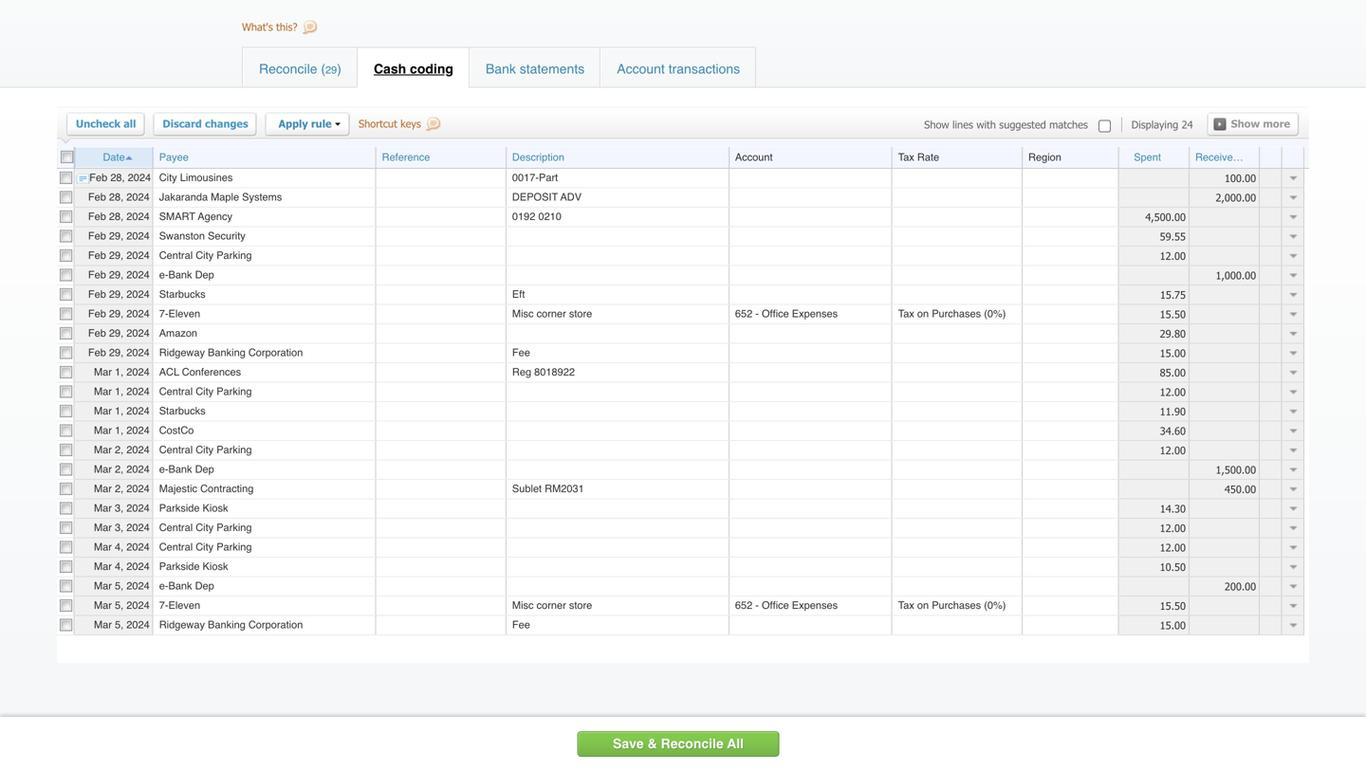 Task type: describe. For each thing, give the bounding box(es) containing it.
feb 29, 2024 ridgeway banking corporation
[[88, 347, 303, 359]]

city down payee at the left of the page
[[159, 172, 177, 183]]

store for feb 29, 2024 7-eleven
[[569, 308, 593, 320]]

mar 5, 2024 7-eleven
[[94, 600, 200, 612]]

jakaranda
[[159, 191, 208, 203]]

sublet rm2031
[[512, 483, 584, 495]]

0017-
[[512, 172, 539, 183]]

59.55
[[1160, 230, 1186, 243]]

apply rule
[[279, 117, 332, 130]]

feb 28, 2024 jakaranda maple systems
[[88, 191, 282, 203]]

1 5, from the top
[[115, 580, 124, 592]]

misc corner store for mar 5, 2024 7-eleven
[[512, 600, 593, 612]]

parking for mar 2, 2024 central city parking
[[217, 444, 252, 456]]

3, for 14.30
[[115, 502, 124, 514]]

account transactions
[[617, 61, 741, 76]]

1, for 11.90
[[115, 405, 124, 417]]

misc for mar 5, 2024 7-eleven
[[512, 600, 534, 612]]

systems
[[242, 191, 282, 203]]

displaying 24
[[1132, 118, 1194, 131]]

0210
[[539, 211, 562, 222]]

14.30
[[1161, 502, 1186, 515]]

show more link
[[1215, 112, 1300, 137]]

deposit
[[512, 191, 558, 203]]

feb 29, 2024 7-eleven
[[88, 308, 200, 320]]

reconcile ( 29 )
[[259, 61, 342, 76]]

mar for mar 5, 2024 e-bank dep
[[94, 580, 112, 592]]

reg 8018922
[[512, 366, 575, 378]]

reconcile (
[[259, 61, 326, 76]]

e- for 200.00
[[159, 580, 168, 592]]

bank statements link
[[470, 48, 600, 87]]

uncheck all link
[[73, 112, 146, 137]]

on for mar 5, 2024 7-eleven
[[918, 600, 929, 612]]

shortcut
[[359, 117, 397, 130]]

acl
[[159, 366, 179, 378]]

1, for 34.60
[[115, 425, 124, 436]]

feb for 4,500.00
[[88, 211, 106, 222]]

1, for 85.00
[[115, 366, 124, 378]]

feb for 12.00
[[88, 249, 106, 261]]

1, for 12.00
[[115, 386, 124, 397]]

reg
[[512, 366, 532, 378]]

dep for 1,000.00
[[195, 269, 214, 281]]

eleven for feb 29, 2024 7-eleven
[[168, 308, 200, 320]]

what's this?
[[242, 20, 298, 33]]

(0%) for feb 29, 2024 7-eleven
[[984, 308, 1007, 320]]

bank left "statements"
[[486, 61, 516, 76]]

keys
[[401, 117, 421, 130]]

central for mar 2, 2024
[[159, 444, 193, 456]]

feb 29, 2024 amazon
[[88, 327, 197, 339]]

15.75
[[1161, 288, 1186, 301]]

11.90
[[1160, 405, 1186, 418]]

what's
[[242, 20, 273, 33]]

4, for 10.50
[[115, 561, 124, 573]]

region
[[1029, 151, 1062, 163]]

lines
[[953, 118, 974, 131]]

feb 28, 2024
[[90, 172, 151, 183]]

2024 for feb 29, 2024 ridgeway banking corporation
[[126, 347, 150, 359]]

mar for mar 2, 2024 majestic contracting
[[94, 483, 112, 495]]

mar for mar 2, 2024 e-bank dep
[[94, 463, 112, 475]]

reconcile
[[661, 737, 724, 752]]

majestic
[[159, 483, 197, 495]]

1 2, from the top
[[115, 444, 124, 456]]

feb 29, 2024 central city parking
[[88, 249, 252, 261]]

34.60
[[1161, 425, 1186, 437]]

show more
[[1232, 117, 1291, 130]]

7- for mar 5, 2024
[[159, 600, 168, 612]]

more
[[1264, 117, 1291, 130]]

dep for 200.00
[[195, 580, 214, 592]]

mar 5, 2024 ridgeway banking corporation
[[94, 619, 303, 631]]

2024 for mar 5, 2024 e-bank dep
[[126, 580, 150, 592]]

bank for 200.00
[[168, 580, 192, 592]]

mar 2, 2024 majestic contracting
[[94, 483, 254, 495]]

12.00 for feb 29, 2024 central city parking
[[1160, 249, 1186, 262]]

starbucks for 11.90
[[159, 405, 206, 417]]

85.00
[[1160, 366, 1186, 379]]

mar 5, 2024 e-bank dep
[[94, 580, 214, 592]]

feb for 15.00
[[88, 347, 106, 359]]

1 tax from the top
[[899, 151, 915, 163]]

dep for 1,500.00
[[195, 463, 214, 475]]

28, for feb 28, 2024 smart agency
[[109, 211, 124, 222]]

purchases for feb 29, 2024 7-eleven
[[932, 308, 982, 320]]

mar for mar 1, 2024 acl conferences
[[94, 366, 112, 378]]

changes
[[205, 117, 248, 130]]

tax for feb 29, 2024 7-eleven
[[899, 308, 915, 320]]

office for feb 29, 2024 7-eleven
[[762, 308, 789, 320]]

coding
[[410, 61, 454, 76]]

transactions
[[669, 61, 741, 76]]

sublet
[[512, 483, 542, 495]]

mar 2, 2024 central city parking
[[94, 444, 252, 456]]

29.80
[[1160, 327, 1186, 340]]

show for show lines with suggested matches
[[925, 118, 950, 131]]

2024 for feb 29, 2024 amazon
[[126, 327, 150, 339]]

comments image
[[75, 172, 90, 183]]

fee for feb 29, 2024 ridgeway banking corporation
[[512, 347, 530, 359]]

parking for mar 1, 2024 central city parking
[[217, 386, 252, 397]]

corporation for feb 29, 2024 ridgeway banking corporation
[[249, 347, 303, 359]]

2024 for feb 28, 2024 jakaranda maple systems
[[126, 191, 150, 203]]

mar 1, 2024 central city parking
[[94, 386, 252, 397]]

mar for mar 5, 2024 ridgeway banking corporation
[[94, 619, 112, 631]]

account for account transactions
[[617, 61, 665, 76]]

15.50 for mar 5, 2024 7-eleven
[[1160, 600, 1186, 612]]

rule
[[311, 117, 332, 130]]

15.00 for feb 29, 2024 ridgeway banking corporation
[[1160, 347, 1186, 360]]

apply
[[279, 117, 308, 130]]

suggested
[[1000, 118, 1047, 131]]

agency
[[198, 211, 232, 222]]

maple
[[211, 191, 239, 203]]

save & reconcile all link
[[578, 732, 780, 757]]

feb for 15.75
[[88, 288, 106, 300]]

29, for 15.75
[[109, 288, 124, 300]]

2024 for mar 5, 2024 7-eleven
[[126, 600, 150, 612]]

contracting
[[200, 483, 254, 495]]

12.00 for mar 1, 2024 central city parking
[[1160, 386, 1186, 398]]

12.00 for mar 3, 2024 central city parking
[[1160, 522, 1186, 535]]

displaying
[[1132, 118, 1179, 131]]

mar for mar 3, 2024 parkside kiosk
[[94, 502, 112, 514]]

rm2031
[[545, 483, 584, 495]]

2024 for mar 3, 2024 central city parking
[[126, 522, 150, 534]]

450.00
[[1225, 483, 1257, 496]]

expenses for mar 5, 2024 7-eleven
[[792, 600, 838, 612]]

cash coding
[[374, 61, 454, 76]]

matches
[[1050, 118, 1088, 131]]

feb for 59.55
[[88, 230, 106, 242]]

starbucks for 15.75
[[159, 288, 206, 300]]

5, for 15.50
[[115, 600, 124, 612]]

ridgeway for feb 29, 2024
[[159, 347, 205, 359]]

2024 for mar 2, 2024 e-bank dep
[[126, 463, 150, 475]]

10.50
[[1160, 561, 1186, 574]]

city limousines
[[159, 172, 233, 183]]

all
[[727, 737, 744, 752]]

swanston
[[159, 230, 205, 242]]

parkside for 14.30
[[159, 502, 200, 514]]

28, for feb 28, 2024 jakaranda maple systems
[[109, 191, 124, 203]]

1,000.00
[[1216, 269, 1257, 282]]

fee for mar 5, 2024 ridgeway banking corporation
[[512, 619, 530, 631]]

2024 for feb 29, 2024 starbucks
[[126, 288, 150, 300]]

200.00
[[1225, 580, 1257, 593]]

tax on purchases (0%) for feb 29, 2024 7-eleven
[[899, 308, 1007, 320]]

amazon
[[159, 327, 197, 339]]

feb 28, 2024 smart agency
[[88, 211, 232, 222]]

save & reconcile all
[[613, 737, 744, 752]]

misc corner store for feb 29, 2024 7-eleven
[[512, 308, 593, 320]]

mar for mar 4, 2024 parkside kiosk
[[94, 561, 112, 573]]

mar for mar 1, 2024 costco
[[94, 425, 112, 436]]

costco
[[159, 425, 194, 436]]



Task type: vqa. For each thing, say whether or not it's contained in the screenshot.
29, corresponding to 29.80
yes



Task type: locate. For each thing, give the bounding box(es) containing it.
5 12.00 from the top
[[1160, 541, 1186, 554]]

1 vertical spatial 7-
[[159, 600, 168, 612]]

1 vertical spatial 5,
[[115, 600, 124, 612]]

652 for feb 29, 2024 7-eleven
[[735, 308, 753, 320]]

1 vertical spatial corner
[[537, 600, 566, 612]]

bank statements
[[486, 61, 585, 76]]

2 vertical spatial 5,
[[115, 619, 124, 631]]

100.00
[[1225, 172, 1257, 184]]

1 mar from the top
[[94, 366, 112, 378]]

2 mar from the top
[[94, 386, 112, 397]]

1 3, from the top
[[115, 502, 124, 514]]

starbucks
[[159, 288, 206, 300], [159, 405, 206, 417]]

15.50 up 29.80
[[1160, 308, 1186, 321]]

5, down mar 5, 2024 7-eleven
[[115, 619, 124, 631]]

1 vertical spatial 2,
[[115, 463, 124, 475]]

1 vertical spatial 652
[[735, 600, 753, 612]]

0 vertical spatial office
[[762, 308, 789, 320]]

mar 3, 2024 parkside kiosk
[[94, 502, 228, 514]]

1 vertical spatial 15.00
[[1160, 619, 1186, 632]]

2024 for feb 29, 2024 central city parking
[[126, 249, 150, 261]]

smart
[[159, 211, 195, 222]]

1 on from the top
[[918, 308, 929, 320]]

tax
[[899, 151, 915, 163], [899, 308, 915, 320], [899, 600, 915, 612]]

8 mar from the top
[[94, 502, 112, 514]]

29, down the feb 29, 2024 7-eleven
[[109, 327, 124, 339]]

0 vertical spatial kiosk
[[203, 502, 228, 514]]

store for mar 5, 2024 7-eleven
[[569, 600, 593, 612]]

mar 1, 2024 acl conferences
[[94, 366, 241, 378]]

4 central from the top
[[159, 522, 193, 534]]

0 vertical spatial on
[[918, 308, 929, 320]]

city for mar 4, 2024
[[196, 541, 214, 553]]

city up mar 4, 2024 central city parking
[[196, 522, 214, 534]]

24
[[1182, 118, 1194, 131]]

7-
[[159, 308, 168, 320], [159, 600, 168, 612]]

4, for 12.00
[[115, 541, 124, 553]]

0 vertical spatial 652 - office expenses
[[735, 308, 838, 320]]

29, up feb 29, 2024 amazon on the left top
[[109, 308, 124, 320]]

2024 for feb 29, 2024 7-eleven
[[126, 308, 150, 320]]

1 vertical spatial -
[[756, 600, 759, 612]]

2 parkside from the top
[[159, 561, 200, 573]]

13 mar from the top
[[94, 600, 112, 612]]

1 office from the top
[[762, 308, 789, 320]]

city for mar 1, 2024
[[196, 386, 214, 397]]

0 vertical spatial dep
[[195, 269, 214, 281]]

1 vertical spatial purchases
[[932, 600, 982, 612]]

12.00 for mar 2, 2024 central city parking
[[1160, 444, 1186, 457]]

1 vertical spatial 652 - office expenses
[[735, 600, 838, 612]]

parking for mar 3, 2024 central city parking
[[217, 522, 252, 534]]

0 vertical spatial misc
[[512, 308, 534, 320]]

parking
[[217, 249, 252, 261], [217, 386, 252, 397], [217, 444, 252, 456], [217, 522, 252, 534], [217, 541, 252, 553]]

city down the security
[[196, 249, 214, 261]]

2 4, from the top
[[115, 561, 124, 573]]

1 vertical spatial starbucks
[[159, 405, 206, 417]]

deposit adv
[[512, 191, 582, 203]]

1 12.00 from the top
[[1160, 249, 1186, 262]]

dep up the mar 5, 2024 ridgeway banking corporation
[[195, 580, 214, 592]]

4,500.00
[[1146, 211, 1186, 223]]

2024 for mar 4, 2024 central city parking
[[126, 541, 150, 553]]

0 vertical spatial -
[[756, 308, 759, 320]]

29, down feb 29, 2024 amazon on the left top
[[109, 347, 124, 359]]

1 vertical spatial banking
[[208, 619, 246, 631]]

- for feb 29, 2024 7-eleven
[[756, 308, 759, 320]]

0 horizontal spatial account
[[617, 61, 665, 76]]

2024 for mar 5, 2024 ridgeway banking corporation
[[126, 619, 150, 631]]

show for show more
[[1232, 117, 1261, 130]]

1 7- from the top
[[159, 308, 168, 320]]

2024 for mar 1, 2024 acl conferences
[[126, 366, 150, 378]]

1 652 - office expenses from the top
[[735, 308, 838, 320]]

bank for 1,000.00
[[168, 269, 192, 281]]

tax on purchases (0%) for mar 5, 2024 7-eleven
[[899, 600, 1007, 612]]

2 (0%) from the top
[[984, 600, 1007, 612]]

1 15.00 from the top
[[1160, 347, 1186, 360]]

1 misc corner store from the top
[[512, 308, 593, 320]]

account
[[617, 61, 665, 76], [735, 151, 773, 163]]

2 corporation from the top
[[249, 619, 303, 631]]

1 29, from the top
[[109, 230, 124, 242]]

1 vertical spatial office
[[762, 600, 789, 612]]

12.00 for mar 4, 2024 central city parking
[[1160, 541, 1186, 554]]

uncheck
[[76, 117, 121, 130]]

2024 for feb 29, 2024 swanston security
[[126, 230, 150, 242]]

1 parking from the top
[[217, 249, 252, 261]]

2 15.00 from the top
[[1160, 619, 1186, 632]]

6 29, from the top
[[109, 327, 124, 339]]

0 vertical spatial e-
[[159, 269, 168, 281]]

2024 for mar 3, 2024 parkside kiosk
[[126, 502, 150, 514]]

0 vertical spatial banking
[[208, 347, 246, 359]]

1 eleven from the top
[[168, 308, 200, 320]]

discard
[[163, 117, 202, 130]]

1 purchases from the top
[[932, 308, 982, 320]]

2024 for feb 28, 2024
[[128, 172, 151, 183]]

description
[[512, 151, 565, 163]]

office
[[762, 308, 789, 320], [762, 600, 789, 612]]

1 horizontal spatial show
[[1232, 117, 1261, 130]]

28, for feb 28, 2024
[[110, 172, 125, 183]]

feb for 15.50
[[88, 308, 106, 320]]

5, down mar 5, 2024 e-bank dep
[[115, 600, 124, 612]]

15.00 up 85.00
[[1160, 347, 1186, 360]]

0 vertical spatial purchases
[[932, 308, 982, 320]]

3 1, from the top
[[115, 405, 124, 417]]

3 12.00 from the top
[[1160, 444, 1186, 457]]

2 vertical spatial e-
[[159, 580, 168, 592]]

652 for mar 5, 2024 7-eleven
[[735, 600, 753, 612]]

central down swanston
[[159, 249, 193, 261]]

1 (0%) from the top
[[984, 308, 1007, 320]]

kiosk down 'contracting'
[[203, 502, 228, 514]]

ridgeway
[[159, 347, 205, 359], [159, 619, 205, 631]]

1 corporation from the top
[[249, 347, 303, 359]]

fee
[[512, 347, 530, 359], [512, 619, 530, 631]]

2 1, from the top
[[115, 386, 124, 397]]

4 parking from the top
[[217, 522, 252, 534]]

1 vertical spatial tax on purchases (0%)
[[899, 600, 1007, 612]]

1 vertical spatial corporation
[[249, 619, 303, 631]]

1 vertical spatial expenses
[[792, 600, 838, 612]]

3 2, from the top
[[115, 483, 124, 495]]

0 vertical spatial 15.00
[[1160, 347, 1186, 360]]

tax for mar 5, 2024 7-eleven
[[899, 600, 915, 612]]

e- down mar 2, 2024 central city parking
[[159, 463, 168, 475]]

0017-part
[[512, 172, 558, 183]]

29, down feb 28, 2024 smart agency
[[109, 230, 124, 242]]

2 vertical spatial dep
[[195, 580, 214, 592]]

3 mar from the top
[[94, 405, 112, 417]]

2024
[[128, 172, 151, 183], [126, 191, 150, 203], [126, 211, 150, 222], [126, 230, 150, 242], [126, 249, 150, 261], [126, 269, 150, 281], [126, 288, 150, 300], [126, 308, 150, 320], [126, 327, 150, 339], [126, 347, 150, 359], [126, 366, 150, 378], [126, 386, 150, 397], [126, 405, 150, 417], [126, 425, 150, 436], [126, 444, 150, 456], [126, 463, 150, 475], [126, 483, 150, 495], [126, 502, 150, 514], [126, 522, 150, 534], [126, 541, 150, 553], [126, 561, 150, 573], [126, 580, 150, 592], [126, 600, 150, 612], [126, 619, 150, 631]]

on
[[918, 308, 929, 320], [918, 600, 929, 612]]

2, for 450.00
[[115, 483, 124, 495]]

with
[[977, 118, 996, 131]]

corporation
[[249, 347, 303, 359], [249, 619, 303, 631]]

city for mar 3, 2024
[[196, 522, 214, 534]]

0 vertical spatial store
[[569, 308, 593, 320]]

2 starbucks from the top
[[159, 405, 206, 417]]

parking for feb 29, 2024 central city parking
[[217, 249, 252, 261]]

11 mar from the top
[[94, 561, 112, 573]]

show lines with suggested matches
[[925, 118, 1088, 131]]

eleven for mar 5, 2024 7-eleven
[[168, 600, 200, 612]]

15.50 for feb 29, 2024 7-eleven
[[1160, 308, 1186, 321]]

expenses
[[792, 308, 838, 320], [792, 600, 838, 612]]

show
[[1232, 117, 1261, 130], [925, 118, 950, 131]]

kiosk down mar 4, 2024 central city parking
[[203, 561, 228, 573]]

1 vertical spatial 15.50
[[1160, 600, 1186, 612]]

&
[[648, 737, 657, 752]]

parkside down majestic
[[159, 502, 200, 514]]

central for mar 1, 2024
[[159, 386, 193, 397]]

652 - office expenses
[[735, 308, 838, 320], [735, 600, 838, 612]]

statements
[[520, 61, 585, 76]]

4, up mar 5, 2024 e-bank dep
[[115, 561, 124, 573]]

0 vertical spatial 2,
[[115, 444, 124, 456]]

2 misc from the top
[[512, 600, 534, 612]]

e- down feb 29, 2024 central city parking at the top left of the page
[[159, 269, 168, 281]]

2 on from the top
[[918, 600, 929, 612]]

14 mar from the top
[[94, 619, 112, 631]]

2024 for mar 1, 2024 costco
[[126, 425, 150, 436]]

kiosk for 14.30
[[203, 502, 228, 514]]

reference
[[382, 151, 430, 163]]

1 vertical spatial ridgeway
[[159, 619, 205, 631]]

1 vertical spatial 4,
[[115, 561, 124, 573]]

1 corner from the top
[[537, 308, 566, 320]]

1 fee from the top
[[512, 347, 530, 359]]

banking for mar 5, 2024 ridgeway banking corporation
[[208, 619, 246, 631]]

0 vertical spatial tax
[[899, 151, 915, 163]]

1 vertical spatial store
[[569, 600, 593, 612]]

mar 1, 2024 costco
[[94, 425, 194, 436]]

city
[[159, 172, 177, 183], [196, 249, 214, 261], [196, 386, 214, 397], [196, 444, 214, 456], [196, 522, 214, 534], [196, 541, 214, 553]]

2 2, from the top
[[115, 463, 124, 475]]

received
[[1196, 151, 1239, 163]]

1 tax on purchases (0%) from the top
[[899, 308, 1007, 320]]

1 store from the top
[[569, 308, 593, 320]]

feb for 29.80
[[88, 327, 106, 339]]

this?
[[276, 20, 298, 33]]

2 kiosk from the top
[[203, 561, 228, 573]]

banking for feb 29, 2024 ridgeway banking corporation
[[208, 347, 246, 359]]

bank down feb 29, 2024 central city parking at the top left of the page
[[168, 269, 192, 281]]

2 e- from the top
[[159, 463, 168, 475]]

0 vertical spatial 3,
[[115, 502, 124, 514]]

corner for mar 5, 2024 7-eleven
[[537, 600, 566, 612]]

1 ridgeway from the top
[[159, 347, 205, 359]]

15.00
[[1160, 347, 1186, 360], [1160, 619, 1186, 632]]

0 vertical spatial parkside
[[159, 502, 200, 514]]

1 horizontal spatial account
[[735, 151, 773, 163]]

corner for feb 29, 2024 7-eleven
[[537, 308, 566, 320]]

1 misc from the top
[[512, 308, 534, 320]]

3 central from the top
[[159, 444, 193, 456]]

city up 'contracting'
[[196, 444, 214, 456]]

1 vertical spatial eleven
[[168, 600, 200, 612]]

9 mar from the top
[[94, 522, 112, 534]]

1 kiosk from the top
[[203, 502, 228, 514]]

0 vertical spatial misc corner store
[[512, 308, 593, 320]]

0 vertical spatial expenses
[[792, 308, 838, 320]]

city down mar 3, 2024 central city parking
[[196, 541, 214, 553]]

12.00 up 10.50
[[1160, 541, 1186, 554]]

Show lines with suggested matches checkbox
[[1093, 120, 1117, 132]]

dep
[[195, 269, 214, 281], [195, 463, 214, 475], [195, 580, 214, 592]]

5 central from the top
[[159, 541, 193, 553]]

office for mar 5, 2024 7-eleven
[[762, 600, 789, 612]]

29, up feb 29, 2024 starbucks
[[109, 269, 124, 281]]

2024 for mar 1, 2024 starbucks
[[126, 405, 150, 417]]

0192
[[512, 211, 536, 222]]

29, up feb 29, 2024 e-bank dep
[[109, 249, 124, 261]]

1 dep from the top
[[195, 269, 214, 281]]

0 vertical spatial ridgeway
[[159, 347, 205, 359]]

3 tax from the top
[[899, 600, 915, 612]]

15.50 down 10.50
[[1160, 600, 1186, 612]]

0 vertical spatial corner
[[537, 308, 566, 320]]

mar for mar 1, 2024 starbucks
[[94, 405, 112, 417]]

2 - from the top
[[756, 600, 759, 612]]

1 banking from the top
[[208, 347, 246, 359]]

2 tax from the top
[[899, 308, 915, 320]]

0 vertical spatial (0%)
[[984, 308, 1007, 320]]

4 mar from the top
[[94, 425, 112, 436]]

2 652 from the top
[[735, 600, 753, 612]]

- for mar 5, 2024 7-eleven
[[756, 600, 759, 612]]

0 vertical spatial tax on purchases (0%)
[[899, 308, 1007, 320]]

mar
[[94, 366, 112, 378], [94, 386, 112, 397], [94, 405, 112, 417], [94, 425, 112, 436], [94, 444, 112, 456], [94, 463, 112, 475], [94, 483, 112, 495], [94, 502, 112, 514], [94, 522, 112, 534], [94, 541, 112, 553], [94, 561, 112, 573], [94, 580, 112, 592], [94, 600, 112, 612], [94, 619, 112, 631]]

purchases for mar 5, 2024 7-eleven
[[932, 600, 982, 612]]

2 vertical spatial tax
[[899, 600, 915, 612]]

1 vertical spatial tax
[[899, 308, 915, 320]]

1, down feb 29, 2024 amazon on the left top
[[115, 366, 124, 378]]

29, for 15.00
[[109, 347, 124, 359]]

show left "lines"
[[925, 118, 950, 131]]

spent
[[1134, 151, 1162, 163]]

1 parkside from the top
[[159, 502, 200, 514]]

tax rate
[[899, 151, 940, 163]]

5 29, from the top
[[109, 308, 124, 320]]

parking for mar 4, 2024 central city parking
[[217, 541, 252, 553]]

2 misc corner store from the top
[[512, 600, 593, 612]]

central down the acl
[[159, 386, 193, 397]]

shortcut keys link
[[359, 117, 444, 134]]

4, up mar 4, 2024 parkside kiosk
[[115, 541, 124, 553]]

1, down mar 1, 2024 starbucks on the left bottom of page
[[115, 425, 124, 436]]

mar 4, 2024 central city parking
[[94, 541, 252, 553]]

ridgeway down mar 5, 2024 7-eleven
[[159, 619, 205, 631]]

12 mar from the top
[[94, 580, 112, 592]]

2 12.00 from the top
[[1160, 386, 1186, 398]]

7- down mar 5, 2024 e-bank dep
[[159, 600, 168, 612]]

1 vertical spatial dep
[[195, 463, 214, 475]]

0 vertical spatial fee
[[512, 347, 530, 359]]

central down mar 3, 2024 central city parking
[[159, 541, 193, 553]]

banking down mar 5, 2024 e-bank dep
[[208, 619, 246, 631]]

0 vertical spatial account
[[617, 61, 665, 76]]

eleven up 'amazon' at the top
[[168, 308, 200, 320]]

city for mar 2, 2024
[[196, 444, 214, 456]]

show left more on the top right of the page
[[1232, 117, 1261, 130]]

date
[[103, 151, 125, 163]]

2 parking from the top
[[217, 386, 252, 397]]

652
[[735, 308, 753, 320], [735, 600, 753, 612]]

1 vertical spatial 28,
[[109, 191, 124, 203]]

7- up 'amazon' at the top
[[159, 308, 168, 320]]

(0%)
[[984, 308, 1007, 320], [984, 600, 1007, 612]]

4 29, from the top
[[109, 288, 124, 300]]

5, up mar 5, 2024 7-eleven
[[115, 580, 124, 592]]

tax on purchases (0%)
[[899, 308, 1007, 320], [899, 600, 1007, 612]]

2, for 1,500.00
[[115, 463, 124, 475]]

1 vertical spatial fee
[[512, 619, 530, 631]]

3, down mar 2, 2024 e-bank dep
[[115, 502, 124, 514]]

rate
[[918, 151, 940, 163]]

mar for mar 1, 2024 central city parking
[[94, 386, 112, 397]]

discard changes link
[[160, 112, 258, 137]]

1 vertical spatial (0%)
[[984, 600, 1007, 612]]

parkside down mar 4, 2024 central city parking
[[159, 561, 200, 573]]

2 15.50 from the top
[[1160, 600, 1186, 612]]

2 expenses from the top
[[792, 600, 838, 612]]

2 tax on purchases (0%) from the top
[[899, 600, 1007, 612]]

on for feb 29, 2024 7-eleven
[[918, 308, 929, 320]]

3 29, from the top
[[109, 269, 124, 281]]

mar for mar 4, 2024 central city parking
[[94, 541, 112, 553]]

2024 for feb 29, 2024 e-bank dep
[[126, 269, 150, 281]]

account for account
[[735, 151, 773, 163]]

central for mar 3, 2024
[[159, 522, 193, 534]]

0 vertical spatial 652
[[735, 308, 753, 320]]

2 central from the top
[[159, 386, 193, 397]]

limousines
[[180, 172, 233, 183]]

eft
[[512, 288, 525, 300]]

city for feb 29, 2024
[[196, 249, 214, 261]]

2 store from the top
[[569, 600, 593, 612]]

2 29, from the top
[[109, 249, 124, 261]]

starbucks up costco
[[159, 405, 206, 417]]

12.00 down 14.30
[[1160, 522, 1186, 535]]

29, for 29.80
[[109, 327, 124, 339]]

bank up majestic
[[168, 463, 192, 475]]

1 e- from the top
[[159, 269, 168, 281]]

2024 for mar 4, 2024 parkside kiosk
[[126, 561, 150, 573]]

1 vertical spatial 3,
[[115, 522, 124, 534]]

feb 29, 2024 swanston security
[[88, 230, 246, 242]]

3, for 12.00
[[115, 522, 124, 534]]

1 15.50 from the top
[[1160, 308, 1186, 321]]

5, for 15.00
[[115, 619, 124, 631]]

15.00 down 10.50
[[1160, 619, 1186, 632]]

2,000.00
[[1216, 191, 1257, 204]]

1,500.00
[[1216, 463, 1257, 476]]

2 5, from the top
[[115, 600, 124, 612]]

0 vertical spatial eleven
[[168, 308, 200, 320]]

2 eleven from the top
[[168, 600, 200, 612]]

1 1, from the top
[[115, 366, 124, 378]]

2 purchases from the top
[[932, 600, 982, 612]]

1 expenses from the top
[[792, 308, 838, 320]]

dep up 'contracting'
[[195, 463, 214, 475]]

bank down mar 4, 2024 parkside kiosk
[[168, 580, 192, 592]]

3, down mar 3, 2024 parkside kiosk at the bottom of page
[[115, 522, 124, 534]]

0 horizontal spatial show
[[925, 118, 950, 131]]

1 vertical spatial e-
[[159, 463, 168, 475]]

2 3, from the top
[[115, 522, 124, 534]]

3 e- from the top
[[159, 580, 168, 592]]

0 vertical spatial starbucks
[[159, 288, 206, 300]]

corporation for mar 5, 2024 ridgeway banking corporation
[[249, 619, 303, 631]]

ridgeway down 'amazon' at the top
[[159, 347, 205, 359]]

29, for 12.00
[[109, 249, 124, 261]]

shortcut keys
[[359, 117, 421, 130]]

2 dep from the top
[[195, 463, 214, 475]]

starbucks down feb 29, 2024 e-bank dep
[[159, 288, 206, 300]]

save
[[613, 737, 644, 752]]

2 banking from the top
[[208, 619, 246, 631]]

652 - office expenses for feb 29, 2024 7-eleven
[[735, 308, 838, 320]]

central for feb 29, 2024
[[159, 249, 193, 261]]

part
[[539, 172, 558, 183]]

parkside for 10.50
[[159, 561, 200, 573]]

2024 for mar 2, 2024 majestic contracting
[[126, 483, 150, 495]]

2 vertical spatial 2,
[[115, 483, 124, 495]]

6 mar from the top
[[94, 463, 112, 475]]

)
[[337, 61, 342, 76]]

1, up mar 1, 2024 starbucks on the left bottom of page
[[115, 386, 124, 397]]

2024 for mar 2, 2024 central city parking
[[126, 444, 150, 456]]

dep down feb 29, 2024 central city parking at the top left of the page
[[195, 269, 214, 281]]

0 vertical spatial 5,
[[115, 580, 124, 592]]

account transactions link
[[601, 48, 757, 87]]

1 central from the top
[[159, 249, 193, 261]]

security
[[208, 230, 246, 242]]

2 7- from the top
[[159, 600, 168, 612]]

1 - from the top
[[756, 308, 759, 320]]

4 1, from the top
[[115, 425, 124, 436]]

e- down mar 4, 2024 parkside kiosk
[[159, 580, 168, 592]]

discard changes
[[163, 117, 248, 130]]

29
[[326, 64, 337, 76]]

bank for 1,500.00
[[168, 463, 192, 475]]

1 vertical spatial account
[[735, 151, 773, 163]]

-
[[756, 308, 759, 320], [756, 600, 759, 612]]

banking up conferences
[[208, 347, 246, 359]]

0 vertical spatial 28,
[[110, 172, 125, 183]]

1 vertical spatial kiosk
[[203, 561, 228, 573]]

1, up mar 1, 2024 costco
[[115, 405, 124, 417]]

0 vertical spatial 15.50
[[1160, 308, 1186, 321]]

2,
[[115, 444, 124, 456], [115, 463, 124, 475], [115, 483, 124, 495]]

mar for mar 3, 2024 central city parking
[[94, 522, 112, 534]]

city down conferences
[[196, 386, 214, 397]]

2 fee from the top
[[512, 619, 530, 631]]

4 12.00 from the top
[[1160, 522, 1186, 535]]

1 vertical spatial misc
[[512, 600, 534, 612]]

2 office from the top
[[762, 600, 789, 612]]

0 vertical spatial 4,
[[115, 541, 124, 553]]

2 vertical spatial 28,
[[109, 211, 124, 222]]

central for mar 4, 2024
[[159, 541, 193, 553]]

mar for mar 5, 2024 7-eleven
[[94, 600, 112, 612]]

29, up the feb 29, 2024 7-eleven
[[109, 288, 124, 300]]

1 vertical spatial on
[[918, 600, 929, 612]]

payee
[[159, 151, 189, 163]]

1 4, from the top
[[115, 541, 124, 553]]

central up mar 4, 2024 central city parking
[[159, 522, 193, 534]]

kiosk for 10.50
[[203, 561, 228, 573]]

3 5, from the top
[[115, 619, 124, 631]]

uncheck all
[[76, 117, 136, 130]]

1 vertical spatial misc corner store
[[512, 600, 593, 612]]

0 vertical spatial corporation
[[249, 347, 303, 359]]

cash coding link
[[358, 48, 469, 87]]

central down costco
[[159, 444, 193, 456]]

7- for feb 29, 2024
[[159, 308, 168, 320]]

7 29, from the top
[[109, 347, 124, 359]]

12.00 down 59.55
[[1160, 249, 1186, 262]]

0 vertical spatial 7-
[[159, 308, 168, 320]]

mar 4, 2024 parkside kiosk
[[94, 561, 228, 573]]

eleven
[[168, 308, 200, 320], [168, 600, 200, 612]]

10 mar from the top
[[94, 541, 112, 553]]

0192 0210
[[512, 211, 562, 222]]

12.00 down 34.60 at the right bottom of the page
[[1160, 444, 1186, 457]]

1 vertical spatial parkside
[[159, 561, 200, 573]]

eleven up the mar 5, 2024 ridgeway banking corporation
[[168, 600, 200, 612]]

5 mar from the top
[[94, 444, 112, 456]]

2 ridgeway from the top
[[159, 619, 205, 631]]

2 652 - office expenses from the top
[[735, 600, 838, 612]]

12.00 up 11.90
[[1160, 386, 1186, 398]]



